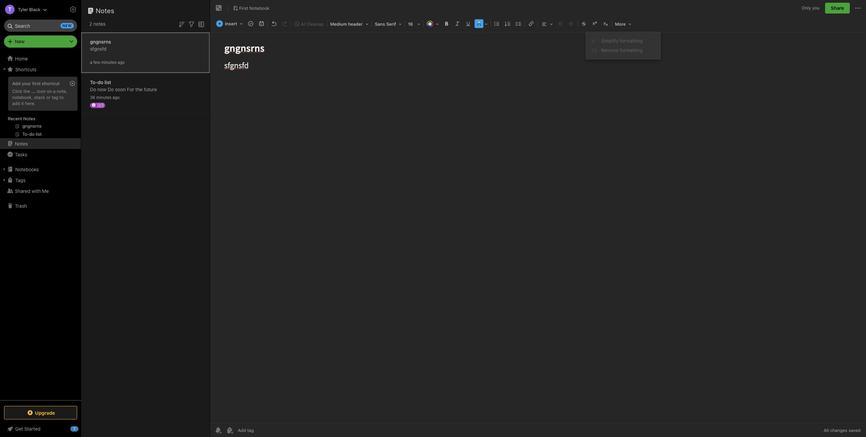 Task type: locate. For each thing, give the bounding box(es) containing it.
0 vertical spatial formatting
[[620, 38, 643, 44]]

new button
[[4, 36, 77, 48]]

or
[[46, 95, 50, 100]]

1 do from the left
[[90, 86, 96, 92]]

1 horizontal spatial do
[[108, 86, 114, 92]]

here.
[[25, 101, 35, 106]]

with
[[32, 188, 41, 194]]

sfgnsfd
[[90, 46, 106, 52]]

tree
[[0, 53, 81, 401]]

a inside icon on a note, notebook, stack or tag to add it here.
[[53, 89, 56, 94]]

sans serif
[[375, 21, 396, 27]]

do
[[90, 86, 96, 92], [108, 86, 114, 92]]

all changes saved
[[824, 428, 861, 434]]

medium
[[330, 21, 347, 27]]

the right the for
[[135, 86, 143, 92]]

icon
[[37, 89, 46, 94]]

few
[[93, 60, 100, 65]]

Add tag field
[[237, 428, 288, 434]]

strikethrough image
[[579, 19, 589, 28]]

simplify
[[601, 38, 619, 44]]

click the ...
[[12, 89, 36, 94]]

0/3
[[97, 103, 104, 108]]

group containing add your first shortcut
[[0, 75, 81, 141]]

ago
[[118, 60, 125, 65], [113, 95, 120, 100]]

list
[[104, 79, 111, 85]]

Account field
[[0, 3, 47, 16]]

1 horizontal spatial the
[[135, 86, 143, 92]]

add your first shortcut
[[12, 81, 60, 86]]

click to collapse image
[[79, 425, 84, 433]]

ago down soon
[[113, 95, 120, 100]]

2 formatting from the top
[[620, 47, 643, 53]]

notes up 'notes'
[[96, 7, 114, 15]]

note window element
[[210, 0, 866, 438]]

a right on at the left of page
[[53, 89, 56, 94]]

future
[[144, 86, 157, 92]]

Font family field
[[372, 19, 404, 29]]

36 minutes ago
[[90, 95, 120, 100]]

expand tags image
[[2, 178, 7, 183]]

1 vertical spatial ago
[[113, 95, 120, 100]]

minutes
[[101, 60, 117, 65], [96, 95, 111, 100]]

sans
[[375, 21, 385, 27]]

formatting up 'remove formatting' link
[[620, 38, 643, 44]]

subscript image
[[601, 19, 610, 28]]

tags button
[[0, 175, 81, 186]]

superscript image
[[590, 19, 599, 28]]

notebook
[[249, 5, 269, 11]]

do down list
[[108, 86, 114, 92]]

1 formatting from the top
[[620, 38, 643, 44]]

your
[[22, 81, 31, 86]]

add
[[12, 81, 21, 86]]

36
[[90, 95, 95, 100]]

expand note image
[[215, 4, 223, 12]]

changes
[[830, 428, 847, 434]]

0 vertical spatial ago
[[118, 60, 125, 65]]

first notebook
[[239, 5, 269, 11]]

remove
[[601, 47, 619, 53]]

first
[[239, 5, 248, 11]]

new search field
[[9, 20, 74, 32]]

home
[[15, 56, 28, 61]]

1 vertical spatial a
[[53, 89, 56, 94]]

trash link
[[0, 201, 81, 211]]

minutes right few
[[101, 60, 117, 65]]

More field
[[613, 19, 633, 29]]

first
[[32, 81, 41, 86]]

get
[[15, 427, 23, 432]]

header
[[348, 21, 363, 27]]

add tag image
[[226, 427, 234, 435]]

checklist image
[[514, 19, 523, 28]]

shortcuts
[[15, 66, 36, 72]]

me
[[42, 188, 49, 194]]

new
[[62, 23, 72, 28]]

notes
[[96, 7, 114, 15], [23, 116, 35, 121], [15, 141, 28, 147]]

shared with me link
[[0, 186, 81, 197]]

remove formatting link
[[586, 46, 660, 55]]

only
[[802, 5, 811, 11]]

notes up 'tasks'
[[15, 141, 28, 147]]

recent
[[8, 116, 22, 121]]

stack
[[34, 95, 45, 100]]

expand notebooks image
[[2, 167, 7, 172]]

on
[[47, 89, 52, 94]]

2 do from the left
[[108, 86, 114, 92]]

insert link image
[[526, 19, 536, 28]]

a
[[90, 60, 92, 65], [53, 89, 56, 94]]

group
[[0, 75, 81, 141]]

formatting
[[620, 38, 643, 44], [620, 47, 643, 53]]

medium header
[[330, 21, 363, 27]]

Help and Learning task checklist field
[[0, 424, 81, 435]]

gngnsrns sfgnsfd
[[90, 39, 111, 52]]

simplify formatting link
[[586, 36, 660, 46]]

the left ... at the top of page
[[23, 89, 30, 94]]

add a reminder image
[[214, 427, 222, 435]]

shared with me
[[15, 188, 49, 194]]

ago up to-do list do now do soon for the future
[[118, 60, 125, 65]]

formatting down simplify formatting link
[[620, 47, 643, 53]]

more
[[615, 21, 626, 27]]

the
[[135, 86, 143, 92], [23, 89, 30, 94]]

notes right recent
[[23, 116, 35, 121]]

do down to- on the left
[[90, 86, 96, 92]]

share
[[831, 5, 844, 11]]

underline image
[[463, 19, 473, 28]]

do
[[98, 79, 103, 85]]

click
[[12, 89, 22, 94]]

tasks
[[15, 152, 27, 157]]

bold image
[[442, 19, 451, 28]]

upgrade
[[35, 411, 55, 416]]

Font size field
[[406, 19, 423, 29]]

tree containing home
[[0, 53, 81, 401]]

minutes down now
[[96, 95, 111, 100]]

0 horizontal spatial do
[[90, 86, 96, 92]]

0 horizontal spatial a
[[53, 89, 56, 94]]

serif
[[386, 21, 396, 27]]

tasks button
[[0, 149, 81, 160]]

1 horizontal spatial a
[[90, 60, 92, 65]]

a left few
[[90, 60, 92, 65]]

1 vertical spatial formatting
[[620, 47, 643, 53]]



Task type: describe. For each thing, give the bounding box(es) containing it.
saved
[[849, 428, 861, 434]]

share button
[[825, 3, 850, 14]]

Highlight field
[[474, 19, 490, 29]]

2 vertical spatial notes
[[15, 141, 28, 147]]

dropdown list menu
[[586, 36, 660, 55]]

recent notes
[[8, 116, 35, 121]]

shared
[[15, 188, 30, 194]]

undo image
[[269, 19, 279, 28]]

all
[[824, 428, 829, 434]]

2 notes
[[89, 21, 106, 27]]

tag
[[52, 95, 58, 100]]

bulleted list image
[[492, 19, 502, 28]]

tyler black
[[18, 7, 40, 12]]

black
[[29, 7, 40, 12]]

shortcut
[[42, 81, 60, 86]]

icon on a note, notebook, stack or tag to add it here.
[[12, 89, 67, 106]]

calendar event image
[[257, 19, 266, 28]]

Sort options field
[[178, 20, 186, 28]]

home link
[[0, 53, 81, 64]]

Note Editor text field
[[210, 32, 866, 424]]

Heading level field
[[328, 19, 371, 29]]

1 vertical spatial notes
[[23, 116, 35, 121]]

only you
[[802, 5, 820, 11]]

1 vertical spatial minutes
[[96, 95, 111, 100]]

notebooks
[[15, 167, 39, 172]]

the inside to-do list do now do soon for the future
[[135, 86, 143, 92]]

More actions field
[[854, 3, 862, 14]]

0 vertical spatial notes
[[96, 7, 114, 15]]

0 vertical spatial a
[[90, 60, 92, 65]]

Add filters field
[[187, 20, 196, 28]]

to-do list do now do soon for the future
[[90, 79, 157, 92]]

trash
[[15, 203, 27, 209]]

tags
[[15, 177, 26, 183]]

group inside tree
[[0, 75, 81, 141]]

you
[[812, 5, 820, 11]]

new
[[15, 39, 25, 44]]

0 horizontal spatial the
[[23, 89, 30, 94]]

settings image
[[69, 5, 77, 14]]

Insert field
[[214, 19, 245, 28]]

remove formatting
[[601, 47, 643, 53]]

Alignment field
[[538, 19, 555, 29]]

7
[[73, 427, 76, 432]]

shortcuts button
[[0, 64, 81, 75]]

italic image
[[453, 19, 462, 28]]

note,
[[57, 89, 67, 94]]

notes link
[[0, 138, 81, 149]]

...
[[31, 89, 36, 94]]

simplify formatting
[[601, 38, 643, 44]]

16
[[408, 21, 413, 27]]

View options field
[[196, 20, 205, 28]]

to-
[[90, 79, 98, 85]]

for
[[127, 86, 134, 92]]

0 vertical spatial minutes
[[101, 60, 117, 65]]

started
[[24, 427, 40, 432]]

to
[[59, 95, 64, 100]]

formatting for remove formatting
[[620, 47, 643, 53]]

first notebook button
[[231, 3, 272, 13]]

Font color field
[[424, 19, 441, 29]]

add filters image
[[187, 20, 196, 28]]

insert
[[225, 21, 237, 26]]

get started
[[15, 427, 40, 432]]

it
[[21, 101, 24, 106]]

formatting for simplify formatting
[[620, 38, 643, 44]]

upgrade button
[[4, 407, 77, 420]]

numbered list image
[[503, 19, 513, 28]]

more actions image
[[854, 4, 862, 12]]

soon
[[115, 86, 126, 92]]

tyler
[[18, 7, 28, 12]]

now
[[97, 86, 106, 92]]

a few minutes ago
[[90, 60, 125, 65]]

add
[[12, 101, 20, 106]]

notebook,
[[12, 95, 33, 100]]

Search text field
[[9, 20, 72, 32]]

task image
[[246, 19, 255, 28]]

gngnsrns
[[90, 39, 111, 44]]

notebooks link
[[0, 164, 81, 175]]

2
[[89, 21, 92, 27]]

notes
[[93, 21, 106, 27]]



Task type: vqa. For each thing, say whether or not it's contained in the screenshot.
Recent
yes



